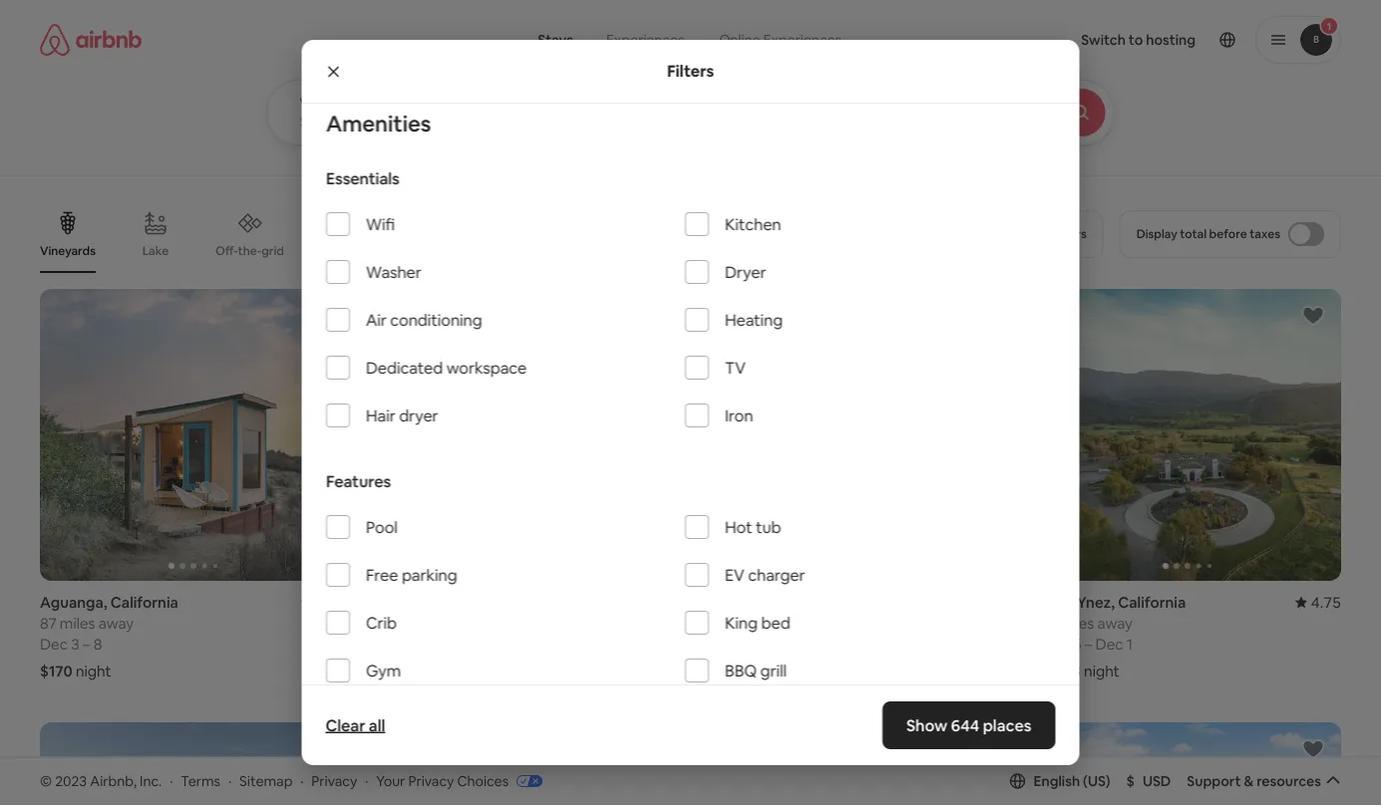 Task type: locate. For each thing, give the bounding box(es) containing it.
2 miles from the left
[[392, 614, 428, 633]]

pool
[[365, 517, 397, 538]]

dec inside aguanga, california 87 miles away dec 3 – 8 $170 night
[[40, 635, 68, 654]]

malibu,
[[703, 593, 752, 612]]

sitemap
[[239, 772, 293, 790]]

4.75
[[1311, 593, 1341, 612]]

dec inside santa ynez, california 110 miles away nov 26 – dec 1 $2,383 night
[[1096, 635, 1123, 654]]

add to wishlist: temecula, california image up privacy 'link'
[[307, 738, 331, 762]]

clear
[[326, 716, 365, 736]]

2 horizontal spatial california
[[1118, 593, 1186, 612]]

– right 26
[[1085, 635, 1092, 654]]

gym
[[365, 661, 401, 681]]

0 horizontal spatial night
[[76, 662, 111, 681]]

show inside button
[[644, 685, 680, 703]]

1 vertical spatial show
[[907, 716, 948, 736]]

dec
[[40, 635, 68, 654], [1096, 635, 1123, 654]]

show map
[[644, 685, 713, 703]]

add to wishlist: temecula, california image down show 644 places
[[970, 738, 994, 762]]

40
[[371, 614, 389, 633]]

group
[[40, 195, 999, 273], [40, 289, 347, 581], [371, 289, 679, 581], [703, 289, 1010, 581], [1034, 289, 1341, 581], [40, 723, 347, 806], [371, 723, 679, 806], [703, 723, 1010, 806], [1034, 723, 1341, 806]]

support & resources button
[[1187, 773, 1341, 791]]

1 – from the left
[[83, 635, 90, 654]]

1 california from the left
[[111, 593, 178, 612]]

4 away from the left
[[1097, 614, 1133, 633]]

away down "parking"
[[431, 614, 466, 633]]

1 miles from the left
[[60, 614, 95, 633]]

show
[[644, 685, 680, 703], [907, 716, 948, 736]]

1 1 from the left
[[733, 635, 739, 654]]

choices
[[457, 772, 509, 790]]

add to wishlist: temecula, california image
[[307, 738, 331, 762], [970, 738, 994, 762]]

– right 3
[[83, 635, 90, 654]]

0 horizontal spatial california
[[111, 593, 178, 612]]

– inside aguanga, california 87 miles away dec 3 – 8 $170 night
[[83, 635, 90, 654]]

0 horizontal spatial show
[[644, 685, 680, 703]]

away
[[99, 614, 134, 633], [431, 614, 466, 633], [762, 614, 797, 633], [1097, 614, 1133, 633]]

3 night from the left
[[1084, 662, 1120, 681]]

dec left 3
[[40, 635, 68, 654]]

aguanga,
[[40, 593, 107, 612]]

online experiences
[[719, 31, 842, 49]]

nov down 110
[[1034, 635, 1061, 654]]

tv
[[725, 358, 745, 378]]

resources
[[1257, 773, 1321, 791]]

1 nov from the left
[[703, 635, 730, 654]]

0 horizontal spatial –
[[83, 635, 90, 654]]

1 horizontal spatial 1
[[1127, 635, 1133, 654]]

show left the map
[[644, 685, 680, 703]]

3 away from the left
[[762, 614, 797, 633]]

1 horizontal spatial privacy
[[408, 772, 454, 790]]

online experiences link
[[702, 20, 859, 60]]

2 1 from the left
[[1127, 635, 1133, 654]]

your privacy choices
[[376, 772, 509, 790]]

0 horizontal spatial 1
[[733, 635, 739, 654]]

show inside "filters" dialog
[[907, 716, 948, 736]]

stays
[[538, 31, 573, 49]]

4.95
[[317, 593, 347, 612]]

profile element
[[890, 0, 1341, 80]]

total
[[1180, 226, 1207, 242]]

1 horizontal spatial experiences
[[763, 31, 842, 49]]

night right $2,383 at the bottom
[[1084, 662, 1120, 681]]

away inside malibu, california 36 miles away nov 1 – 6 $1,091 night
[[762, 614, 797, 633]]

where
[[300, 95, 337, 110]]

show left 644
[[907, 716, 948, 736]]

1 away from the left
[[99, 614, 134, 633]]

ev charger
[[725, 565, 805, 585]]

wifi
[[365, 214, 395, 234]]

nov down 36 at the right bottom
[[703, 635, 730, 654]]

2 add to wishlist: temecula, california image from the left
[[970, 738, 994, 762]]

places
[[983, 716, 1032, 736]]

2 away from the left
[[431, 614, 466, 633]]

0 horizontal spatial nov
[[703, 635, 730, 654]]

· right terms
[[228, 772, 232, 790]]

miles up 26
[[1059, 614, 1094, 633]]

nov
[[703, 635, 730, 654], [1034, 635, 1061, 654]]

None search field
[[267, 0, 1169, 146]]

1 horizontal spatial nov
[[1034, 635, 1061, 654]]

3
[[71, 635, 79, 654]]

2 california from the left
[[756, 593, 823, 612]]

dec right 26
[[1096, 635, 1123, 654]]

privacy
[[312, 772, 357, 790], [408, 772, 454, 790]]

– left 6 in the bottom of the page
[[743, 635, 750, 654]]

features
[[326, 471, 391, 492]]

kitchen
[[725, 214, 781, 234]]

privacy right your
[[408, 772, 454, 790]]

(us)
[[1083, 773, 1111, 791]]

2 horizontal spatial –
[[1085, 635, 1092, 654]]

1 left 6 in the bottom of the page
[[733, 635, 739, 654]]

–
[[83, 635, 90, 654], [743, 635, 750, 654], [1085, 635, 1092, 654]]

lake
[[142, 243, 169, 259]]

4 miles from the left
[[1059, 614, 1094, 633]]

california inside aguanga, california 87 miles away dec 3 – 8 $170 night
[[111, 593, 178, 612]]

644
[[951, 716, 980, 736]]

ev
[[725, 565, 744, 585]]

0 horizontal spatial dec
[[40, 635, 68, 654]]

english (us)
[[1034, 773, 1111, 791]]

1 privacy from the left
[[312, 772, 357, 790]]

2 nov from the left
[[1034, 635, 1061, 654]]

experiences up filters at the top of page
[[606, 31, 685, 49]]

4.75 out of 5 average rating image
[[1295, 593, 1341, 612]]

– for 8
[[83, 635, 90, 654]]

california up bed
[[756, 593, 823, 612]]

1 dec from the left
[[40, 635, 68, 654]]

1 experiences from the left
[[606, 31, 685, 49]]

terms link
[[181, 772, 220, 790]]

miles
[[60, 614, 95, 633], [392, 614, 428, 633], [723, 614, 759, 633], [1059, 614, 1094, 633]]

miles up 3
[[60, 614, 95, 633]]

california for aguanga, california 87 miles away dec 3 – 8 $170 night
[[111, 593, 178, 612]]

nov inside santa ynez, california 110 miles away nov 26 – dec 1 $2,383 night
[[1034, 635, 1061, 654]]

2 night from the left
[[749, 662, 785, 681]]

· left privacy 'link'
[[300, 772, 304, 790]]

· left your
[[365, 772, 368, 790]]

the-
[[238, 243, 261, 259]]

1 horizontal spatial night
[[749, 662, 785, 681]]

3 miles from the left
[[723, 614, 759, 633]]

1 horizontal spatial –
[[743, 635, 750, 654]]

miles inside malibu, california 36 miles away nov 1 – 6 $1,091 night
[[723, 614, 759, 633]]

3 california from the left
[[1118, 593, 1186, 612]]

ynez,
[[1077, 593, 1115, 612]]

all
[[369, 716, 385, 736]]

0 vertical spatial show
[[644, 685, 680, 703]]

87
[[40, 614, 56, 633]]

– inside malibu, california 36 miles away nov 1 – 6 $1,091 night
[[743, 635, 750, 654]]

away up 8
[[99, 614, 134, 633]]

away down 'ynez,'
[[1097, 614, 1133, 633]]

1 horizontal spatial dec
[[1096, 635, 1123, 654]]

california right aguanga,
[[111, 593, 178, 612]]

· right the inc.
[[170, 772, 173, 790]]

night down 6 in the bottom of the page
[[749, 662, 785, 681]]

vineyards
[[40, 243, 96, 259]]

© 2023 airbnb, inc. ·
[[40, 772, 173, 790]]

2 · from the left
[[228, 772, 232, 790]]

air conditioning
[[365, 310, 482, 330]]

california right 'ynez,'
[[1118, 593, 1186, 612]]

miles down malibu,
[[723, 614, 759, 633]]

dryer
[[725, 262, 766, 282]]

0 horizontal spatial experiences
[[606, 31, 685, 49]]

washer
[[365, 262, 421, 282]]

california inside malibu, california 36 miles away nov 1 – 6 $1,091 night
[[756, 593, 823, 612]]

parking
[[401, 565, 457, 585]]

1 horizontal spatial show
[[907, 716, 948, 736]]

40 miles away
[[371, 614, 466, 633]]

experiences inside button
[[606, 31, 685, 49]]

1 horizontal spatial california
[[756, 593, 823, 612]]

– for 6
[[743, 635, 750, 654]]

1 night from the left
[[76, 662, 111, 681]]

2 – from the left
[[743, 635, 750, 654]]

0 horizontal spatial add to wishlist: temecula, california image
[[307, 738, 331, 762]]

add to wishlist: aguanga, california image
[[307, 304, 331, 328]]

1 right 26
[[1127, 635, 1133, 654]]

3 – from the left
[[1085, 635, 1092, 654]]

support & resources
[[1187, 773, 1321, 791]]

0 horizontal spatial privacy
[[312, 772, 357, 790]]

night down 8
[[76, 662, 111, 681]]

$170
[[40, 662, 73, 681]]

miles inside aguanga, california 87 miles away dec 3 – 8 $170 night
[[60, 614, 95, 633]]

night inside aguanga, california 87 miles away dec 3 – 8 $170 night
[[76, 662, 111, 681]]

2 privacy from the left
[[408, 772, 454, 790]]

airbnb,
[[90, 772, 137, 790]]

miles right 40
[[392, 614, 428, 633]]

stays button
[[522, 20, 589, 60]]

your
[[376, 772, 405, 790]]

night inside malibu, california 36 miles away nov 1 – 6 $1,091 night
[[749, 662, 785, 681]]

experiences right online
[[763, 31, 842, 49]]

2 dec from the left
[[1096, 635, 1123, 654]]

away up 6 in the bottom of the page
[[762, 614, 797, 633]]

privacy left your
[[312, 772, 357, 790]]

2 horizontal spatial night
[[1084, 662, 1120, 681]]

king bed
[[725, 613, 790, 633]]

bbq
[[725, 661, 756, 681]]

1 horizontal spatial add to wishlist: temecula, california image
[[970, 738, 994, 762]]

1
[[733, 635, 739, 654], [1127, 635, 1133, 654]]

essentials
[[326, 168, 399, 189]]

night
[[76, 662, 111, 681], [749, 662, 785, 681], [1084, 662, 1120, 681]]



Task type: describe. For each thing, give the bounding box(es) containing it.
110
[[1034, 614, 1055, 633]]

show map button
[[625, 670, 757, 718]]

$2,383
[[1034, 662, 1081, 681]]

hair dryer
[[365, 405, 438, 426]]

english (us) button
[[1010, 773, 1111, 791]]

&
[[1244, 773, 1254, 791]]

Where field
[[300, 113, 560, 131]]

6
[[753, 635, 762, 654]]

map
[[683, 685, 713, 703]]

free parking
[[365, 565, 457, 585]]

crib
[[365, 613, 396, 633]]

off-
[[215, 243, 238, 259]]

tub
[[755, 517, 781, 538]]

before
[[1209, 226, 1247, 242]]

air
[[365, 310, 386, 330]]

show 644 places
[[907, 716, 1032, 736]]

display total before taxes button
[[1120, 210, 1341, 258]]

malibu, california 36 miles away nov 1 – 6 $1,091 night
[[703, 593, 823, 681]]

36
[[703, 614, 720, 633]]

none search field containing stays
[[267, 0, 1169, 146]]

heating
[[725, 310, 782, 330]]

group containing off-the-grid
[[40, 195, 999, 273]]

4 · from the left
[[365, 772, 368, 790]]

santa ynez, california 110 miles away nov 26 – dec 1 $2,383 night
[[1034, 593, 1186, 681]]

$ usd
[[1127, 773, 1171, 791]]

away inside santa ynez, california 110 miles away nov 26 – dec 1 $2,383 night
[[1097, 614, 1133, 633]]

support
[[1187, 773, 1241, 791]]

nov inside malibu, california 36 miles away nov 1 – 6 $1,091 night
[[703, 635, 730, 654]]

what can we help you find? tab list
[[522, 20, 702, 60]]

filters dialog
[[302, 40, 1080, 806]]

conditioning
[[390, 310, 482, 330]]

off-the-grid
[[215, 243, 284, 259]]

4.95 out of 5 average rating image
[[301, 593, 347, 612]]

display
[[1137, 226, 1178, 242]]

show 644 places link
[[883, 702, 1056, 750]]

experiences button
[[589, 20, 702, 60]]

california inside santa ynez, california 110 miles away nov 26 – dec 1 $2,383 night
[[1118, 593, 1186, 612]]

night for 8
[[76, 662, 111, 681]]

grid
[[261, 243, 284, 259]]

3 · from the left
[[300, 772, 304, 790]]

– inside santa ynez, california 110 miles away nov 26 – dec 1 $2,383 night
[[1085, 635, 1092, 654]]

inc.
[[140, 772, 162, 790]]

display total before taxes
[[1137, 226, 1280, 242]]

iron
[[725, 405, 753, 426]]

2 experiences from the left
[[763, 31, 842, 49]]

hot tub
[[725, 517, 781, 538]]

night for 6
[[749, 662, 785, 681]]

1 · from the left
[[170, 772, 173, 790]]

dedicated workspace
[[365, 358, 526, 378]]

taxes
[[1250, 226, 1280, 242]]

sitemap link
[[239, 772, 293, 790]]

$1,091
[[703, 662, 746, 681]]

stays tab panel
[[267, 80, 1169, 146]]

english
[[1034, 773, 1080, 791]]

free
[[365, 565, 398, 585]]

$3,795
[[371, 662, 417, 681]]

add to wishlist: fallbrook, california image
[[1301, 738, 1325, 762]]

night inside santa ynez, california 110 miles away nov 26 – dec 1 $2,383 night
[[1084, 662, 1120, 681]]

bed
[[761, 613, 790, 633]]

hair
[[365, 405, 395, 426]]

grill
[[760, 661, 786, 681]]

8
[[94, 635, 102, 654]]

1 inside santa ynez, california 110 miles away nov 26 – dec 1 $2,383 night
[[1127, 635, 1133, 654]]

charger
[[748, 565, 805, 585]]

$
[[1127, 773, 1135, 791]]

online
[[719, 31, 760, 49]]

26
[[1064, 635, 1082, 654]]

castles
[[323, 243, 365, 259]]

©
[[40, 772, 52, 790]]

santa
[[1034, 593, 1074, 612]]

dryer
[[399, 405, 438, 426]]

king
[[725, 613, 757, 633]]

miles inside santa ynez, california 110 miles away nov 26 – dec 1 $2,383 night
[[1059, 614, 1094, 633]]

show for show 644 places
[[907, 716, 948, 736]]

1 add to wishlist: temecula, california image from the left
[[307, 738, 331, 762]]

clear all
[[326, 716, 385, 736]]

hot
[[725, 517, 752, 538]]

show for show map
[[644, 685, 680, 703]]

clear all button
[[316, 706, 395, 746]]

bbq grill
[[725, 661, 786, 681]]

add to wishlist: santa ynez, california image
[[1301, 304, 1325, 328]]

california for malibu, california 36 miles away nov 1 – 6 $1,091 night
[[756, 593, 823, 612]]

away inside aguanga, california 87 miles away dec 3 – 8 $170 night
[[99, 614, 134, 633]]

aguanga, california 87 miles away dec 3 – 8 $170 night
[[40, 593, 178, 681]]

dedicated
[[365, 358, 443, 378]]

workspace
[[446, 358, 526, 378]]

filters
[[667, 61, 714, 81]]

usd
[[1143, 773, 1171, 791]]

1 inside malibu, california 36 miles away nov 1 – 6 $1,091 night
[[733, 635, 739, 654]]

privacy link
[[312, 772, 357, 790]]

amenities
[[326, 109, 431, 138]]



Task type: vqa. For each thing, say whether or not it's contained in the screenshot.
Malibu, California 36 miles away Nov 1 – 6 $1,091 night
yes



